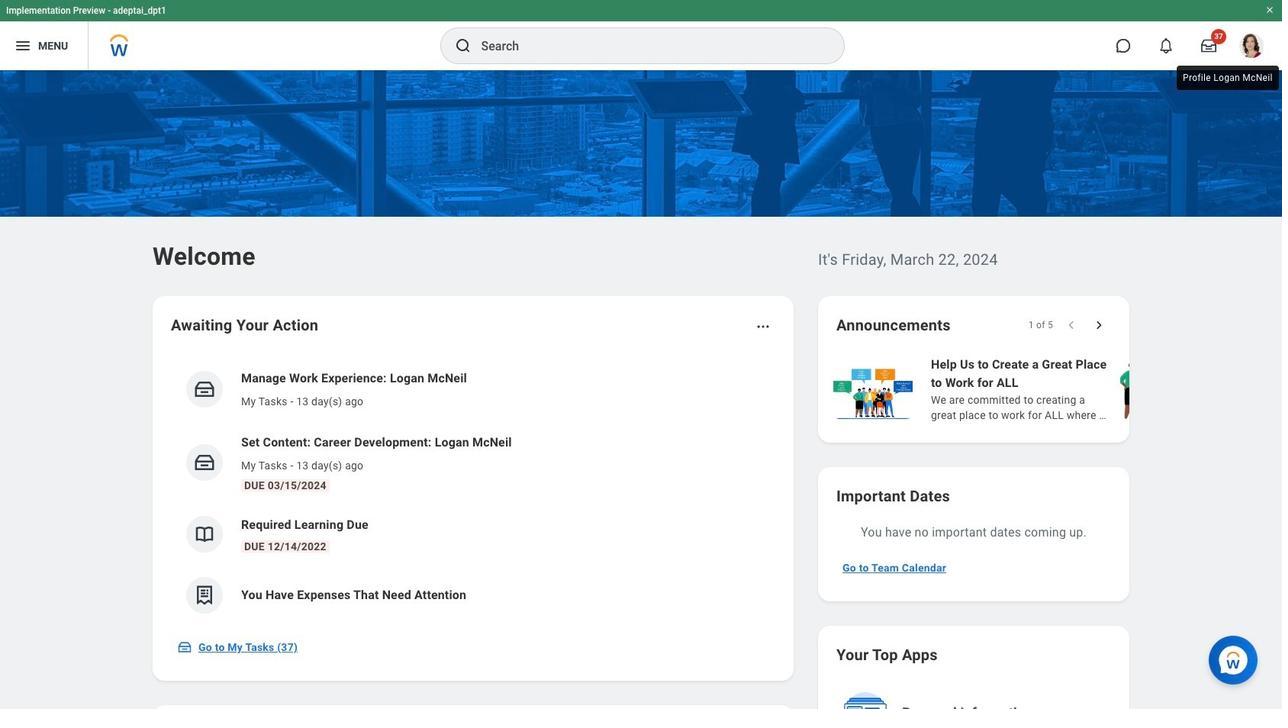 Task type: locate. For each thing, give the bounding box(es) containing it.
0 horizontal spatial inbox image
[[177, 640, 192, 655]]

inbox image
[[193, 451, 216, 474], [177, 640, 192, 655]]

list
[[831, 354, 1283, 425], [171, 357, 776, 626]]

banner
[[0, 0, 1283, 70]]

1 vertical spatial inbox image
[[177, 640, 192, 655]]

dashboard expenses image
[[193, 584, 216, 607]]

1 horizontal spatial list
[[831, 354, 1283, 425]]

tooltip
[[1175, 63, 1283, 93]]

status
[[1029, 319, 1054, 331]]

justify image
[[14, 37, 32, 55]]

profile logan mcneil image
[[1240, 34, 1265, 61]]

inbox large image
[[1202, 38, 1217, 53]]

main content
[[0, 70, 1283, 709]]

0 vertical spatial inbox image
[[193, 451, 216, 474]]

chevron right small image
[[1092, 318, 1107, 333]]

chevron left small image
[[1065, 318, 1080, 333]]

inbox image
[[193, 378, 216, 401]]



Task type: vqa. For each thing, say whether or not it's contained in the screenshot.
TAB LIST
no



Task type: describe. For each thing, give the bounding box(es) containing it.
Search Workday  search field
[[482, 29, 813, 63]]

search image
[[454, 37, 472, 55]]

book open image
[[193, 523, 216, 546]]

1 horizontal spatial inbox image
[[193, 451, 216, 474]]

close environment banner image
[[1266, 5, 1275, 15]]

related actions image
[[756, 319, 771, 334]]

notifications large image
[[1159, 38, 1175, 53]]

0 horizontal spatial list
[[171, 357, 776, 626]]



